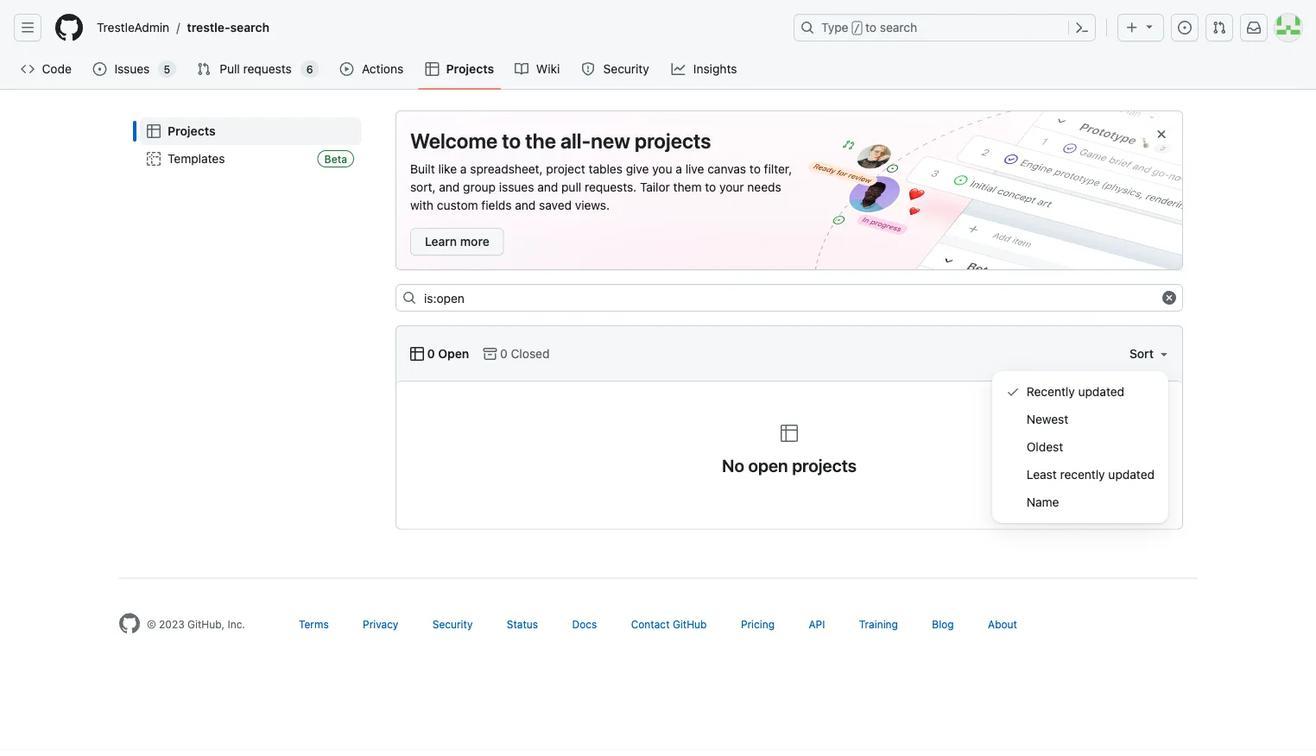 Task type: vqa. For each thing, say whether or not it's contained in the screenshot.
short description of this repository Text Box
no



Task type: describe. For each thing, give the bounding box(es) containing it.
pricing
[[741, 619, 775, 631]]

sort,
[[410, 180, 436, 194]]

inc.
[[228, 619, 245, 631]]

command palette image
[[1076, 21, 1090, 35]]

all-
[[561, 129, 591, 153]]

closed
[[511, 347, 550, 361]]

close image
[[1155, 127, 1169, 141]]

2023
[[159, 619, 185, 631]]

your
[[720, 180, 745, 194]]

beta
[[325, 153, 347, 165]]

terms
[[299, 619, 329, 631]]

least recently updated link
[[1000, 461, 1162, 489]]

search for type / to search
[[880, 20, 918, 35]]

0 horizontal spatial security
[[433, 619, 473, 631]]

sort
[[1130, 347, 1155, 361]]

sort menu
[[993, 372, 1169, 524]]

1 horizontal spatial security link
[[575, 56, 658, 82]]

training
[[860, 619, 899, 631]]

type / to search
[[822, 20, 918, 35]]

issue opened image for leftmost git pull request icon
[[93, 62, 107, 76]]

0 for closed
[[500, 347, 508, 361]]

recently
[[1027, 385, 1076, 399]]

homepage image
[[119, 614, 140, 635]]

plus image
[[1126, 21, 1140, 35]]

newest link
[[1000, 406, 1162, 434]]

pricing link
[[741, 619, 775, 631]]

newest
[[1027, 413, 1069, 427]]

trestleadmin / trestle-search
[[97, 20, 270, 35]]

clear image
[[1163, 291, 1177, 305]]

1 vertical spatial security link
[[433, 619, 473, 631]]

needs
[[748, 180, 782, 194]]

insights
[[694, 62, 738, 76]]

book image
[[515, 62, 529, 76]]

Search all projects text field
[[396, 284, 1184, 312]]

trestleadmin
[[97, 20, 170, 35]]

0 vertical spatial projects link
[[419, 56, 501, 82]]

code link
[[14, 56, 79, 82]]

wiki
[[537, 62, 560, 76]]

list containing trestleadmin / trestle-search
[[90, 14, 784, 41]]

0 open
[[424, 347, 470, 361]]

requests
[[243, 62, 292, 76]]

least
[[1027, 468, 1057, 482]]

triangle down image inside sort 'popup button'
[[1158, 347, 1172, 361]]

training link
[[860, 619, 899, 631]]

tailor
[[640, 180, 670, 194]]

least recently updated
[[1027, 468, 1155, 482]]

1 horizontal spatial git pull request image
[[1213, 21, 1227, 35]]

no
[[722, 456, 745, 476]]

oldest link
[[1000, 434, 1162, 461]]

open
[[438, 347, 470, 361]]

privacy
[[363, 619, 399, 631]]

© 2023 github, inc.
[[147, 619, 245, 631]]

you
[[653, 162, 673, 176]]

terms link
[[299, 619, 329, 631]]

0 horizontal spatial and
[[439, 180, 460, 194]]

them
[[674, 180, 702, 194]]

type
[[822, 20, 849, 35]]

fields
[[482, 198, 512, 212]]

blog
[[933, 619, 955, 631]]

welcome
[[410, 129, 498, 153]]

projects link inside list
[[140, 118, 361, 145]]

issues
[[499, 180, 534, 194]]

table image inside list
[[147, 124, 161, 138]]

with
[[410, 198, 434, 212]]

docs
[[572, 619, 597, 631]]

views.
[[575, 198, 610, 212]]

1 a from the left
[[461, 162, 467, 176]]

code image
[[21, 62, 35, 76]]

/ for trestleadmin
[[176, 20, 180, 35]]

wiki link
[[508, 56, 568, 82]]

canvas
[[708, 162, 747, 176]]

project
[[547, 162, 586, 176]]

graph image
[[672, 62, 686, 76]]

docs link
[[572, 619, 597, 631]]

table image for topmost projects link
[[426, 62, 439, 76]]

1 horizontal spatial and
[[515, 198, 536, 212]]

insights link
[[665, 56, 746, 82]]

api link
[[809, 619, 826, 631]]

oldest
[[1027, 440, 1064, 455]]

homepage image
[[55, 14, 83, 41]]

0 for open
[[427, 347, 435, 361]]

group
[[463, 180, 496, 194]]

0 closed link
[[483, 345, 550, 363]]

templates
[[168, 152, 225, 166]]

table image
[[779, 423, 800, 444]]

to up spreadsheet,
[[502, 129, 521, 153]]

saved
[[539, 198, 572, 212]]

search image
[[403, 291, 417, 305]]

pull
[[220, 62, 240, 76]]

pull
[[562, 180, 582, 194]]

©
[[147, 619, 156, 631]]

pull requests
[[220, 62, 292, 76]]



Task type: locate. For each thing, give the bounding box(es) containing it.
1 horizontal spatial triangle down image
[[1158, 347, 1172, 361]]

1 search from the left
[[230, 20, 270, 35]]

updated inside "link"
[[1079, 385, 1125, 399]]

security link left "graph" image
[[575, 56, 658, 82]]

0 vertical spatial projects
[[635, 129, 712, 153]]

0 inside the 0 closed "link"
[[500, 347, 508, 361]]

0 horizontal spatial triangle down image
[[1143, 19, 1157, 33]]

play image
[[340, 62, 354, 76]]

blog link
[[933, 619, 955, 631]]

code
[[42, 62, 72, 76]]

like
[[439, 162, 457, 176]]

new
[[591, 129, 631, 153]]

0 horizontal spatial issue opened image
[[93, 62, 107, 76]]

sort button
[[1129, 340, 1172, 368]]

no open projects
[[722, 456, 857, 476]]

tables
[[589, 162, 623, 176]]

filter,
[[764, 162, 793, 176]]

0 horizontal spatial git pull request image
[[197, 62, 211, 76]]

table image left open at the top of page
[[410, 347, 424, 361]]

status link
[[507, 619, 538, 631]]

actions link
[[333, 56, 412, 82]]

1 vertical spatial projects
[[793, 456, 857, 476]]

projects link left "book" image
[[419, 56, 501, 82]]

2 horizontal spatial table image
[[426, 62, 439, 76]]

projects
[[635, 129, 712, 153], [793, 456, 857, 476]]

security link
[[575, 56, 658, 82], [433, 619, 473, 631]]

1 horizontal spatial security
[[604, 62, 650, 76]]

git pull request image left pull
[[197, 62, 211, 76]]

contact github link
[[631, 619, 707, 631]]

projects left "book" image
[[446, 62, 494, 76]]

0 horizontal spatial /
[[176, 20, 180, 35]]

and down the issues
[[515, 198, 536, 212]]

0 vertical spatial git pull request image
[[1213, 21, 1227, 35]]

5
[[164, 63, 170, 75]]

contact
[[631, 619, 670, 631]]

give
[[626, 162, 649, 176]]

2 horizontal spatial and
[[538, 180, 558, 194]]

/ for type
[[854, 22, 861, 35]]

issue opened image left issues
[[93, 62, 107, 76]]

name
[[1027, 496, 1060, 510]]

1 horizontal spatial issue opened image
[[1179, 21, 1193, 35]]

updated up newest link at the right bottom of the page
[[1079, 385, 1125, 399]]

projects inside list
[[168, 124, 216, 138]]

0 horizontal spatial a
[[461, 162, 467, 176]]

0 horizontal spatial 0
[[427, 347, 435, 361]]

trestle-search link
[[180, 14, 277, 41]]

1 horizontal spatial a
[[676, 162, 683, 176]]

0 vertical spatial updated
[[1079, 385, 1125, 399]]

learn more link
[[410, 228, 504, 256]]

1 vertical spatial git pull request image
[[197, 62, 211, 76]]

triangle down image right 'plus' icon
[[1143, 19, 1157, 33]]

projects up you
[[635, 129, 712, 153]]

table image up project template 'image'
[[147, 124, 161, 138]]

projects down table icon
[[793, 456, 857, 476]]

projects up templates
[[168, 124, 216, 138]]

issue opened image
[[1179, 21, 1193, 35], [93, 62, 107, 76]]

to right type
[[866, 20, 877, 35]]

/ inside trestleadmin / trestle-search
[[176, 20, 180, 35]]

1 vertical spatial table image
[[147, 124, 161, 138]]

updated right recently
[[1109, 468, 1155, 482]]

1 horizontal spatial search
[[880, 20, 918, 35]]

issues
[[114, 62, 150, 76]]

0 vertical spatial projects
[[446, 62, 494, 76]]

table image for 0 open link
[[410, 347, 424, 361]]

recently updated link
[[1000, 379, 1162, 406]]

built
[[410, 162, 435, 176]]

live
[[686, 162, 705, 176]]

0 horizontal spatial search
[[230, 20, 270, 35]]

triangle down image
[[1143, 19, 1157, 33], [1158, 347, 1172, 361]]

status
[[507, 619, 538, 631]]

a right like
[[461, 162, 467, 176]]

1 vertical spatial triangle down image
[[1158, 347, 1172, 361]]

and up saved on the top of the page
[[538, 180, 558, 194]]

1 vertical spatial issue opened image
[[93, 62, 107, 76]]

a
[[461, 162, 467, 176], [676, 162, 683, 176]]

projects link up templates
[[140, 118, 361, 145]]

list down pull requests
[[133, 111, 368, 180]]

1 horizontal spatial projects link
[[419, 56, 501, 82]]

search right type
[[880, 20, 918, 35]]

0 open link
[[410, 345, 470, 363]]

issue opened image right 'plus' icon
[[1179, 21, 1193, 35]]

a left live
[[676, 162, 683, 176]]

1 horizontal spatial 0
[[500, 347, 508, 361]]

0 vertical spatial table image
[[426, 62, 439, 76]]

0
[[427, 347, 435, 361], [500, 347, 508, 361]]

contact github
[[631, 619, 707, 631]]

projects
[[446, 62, 494, 76], [168, 124, 216, 138]]

and
[[439, 180, 460, 194], [538, 180, 558, 194], [515, 198, 536, 212]]

issue opened image for git pull request icon to the right
[[1179, 21, 1193, 35]]

table image right actions
[[426, 62, 439, 76]]

welcome to the all-new projects built like a spreadsheet, project tables give you a live canvas to filter, sort, and group issues and pull requests. tailor them to your needs with custom fields and saved views.
[[410, 129, 793, 212]]

2 0 from the left
[[500, 347, 508, 361]]

1 vertical spatial list
[[133, 111, 368, 180]]

list up actions
[[90, 14, 784, 41]]

search inside trestleadmin / trestle-search
[[230, 20, 270, 35]]

1 vertical spatial projects link
[[140, 118, 361, 145]]

0 left open at the top of page
[[427, 347, 435, 361]]

2 a from the left
[[676, 162, 683, 176]]

to left your
[[705, 180, 717, 194]]

table image inside 0 open link
[[410, 347, 424, 361]]

notifications image
[[1248, 21, 1262, 35]]

0 horizontal spatial security link
[[433, 619, 473, 631]]

0 vertical spatial security link
[[575, 56, 658, 82]]

search up pull requests
[[230, 20, 270, 35]]

archive image
[[483, 347, 497, 361]]

1 horizontal spatial table image
[[410, 347, 424, 361]]

1 horizontal spatial projects
[[793, 456, 857, 476]]

open
[[749, 456, 789, 476]]

github,
[[188, 619, 225, 631]]

the
[[526, 129, 556, 153]]

learn more
[[425, 235, 490, 249]]

git pull request image left notifications image in the top of the page
[[1213, 21, 1227, 35]]

recently updated
[[1027, 385, 1125, 399]]

0 horizontal spatial projects link
[[140, 118, 361, 145]]

list
[[90, 14, 784, 41], [133, 111, 368, 180]]

spreadsheet,
[[470, 162, 543, 176]]

name link
[[1000, 489, 1162, 517]]

1 vertical spatial projects
[[168, 124, 216, 138]]

trestleadmin link
[[90, 14, 176, 41]]

security left status link
[[433, 619, 473, 631]]

0 vertical spatial list
[[90, 14, 784, 41]]

learn
[[425, 235, 457, 249]]

0 closed
[[497, 347, 550, 361]]

recently
[[1061, 468, 1106, 482]]

search for trestleadmin / trestle-search
[[230, 20, 270, 35]]

actions
[[362, 62, 404, 76]]

github
[[673, 619, 707, 631]]

security right the shield 'image'
[[604, 62, 650, 76]]

/
[[176, 20, 180, 35], [854, 22, 861, 35]]

/ inside type / to search
[[854, 22, 861, 35]]

projects inside welcome to the all-new projects built like a spreadsheet, project tables give you a live canvas to filter, sort, and group issues and pull requests. tailor them to your needs with custom fields and saved views.
[[635, 129, 712, 153]]

6
[[307, 63, 313, 75]]

search
[[230, 20, 270, 35], [880, 20, 918, 35]]

to up the needs
[[750, 162, 761, 176]]

/ left trestle-
[[176, 20, 180, 35]]

0 vertical spatial issue opened image
[[1179, 21, 1193, 35]]

git pull request image
[[1213, 21, 1227, 35], [197, 62, 211, 76]]

0 right archive icon
[[500, 347, 508, 361]]

0 inside 0 open link
[[427, 347, 435, 361]]

0 vertical spatial triangle down image
[[1143, 19, 1157, 33]]

security link left status link
[[433, 619, 473, 631]]

0 horizontal spatial table image
[[147, 124, 161, 138]]

privacy link
[[363, 619, 399, 631]]

about
[[989, 619, 1018, 631]]

custom
[[437, 198, 478, 212]]

list containing projects
[[133, 111, 368, 180]]

triangle down image right sort
[[1158, 347, 1172, 361]]

and down like
[[439, 180, 460, 194]]

table image
[[426, 62, 439, 76], [147, 124, 161, 138], [410, 347, 424, 361]]

1 horizontal spatial /
[[854, 22, 861, 35]]

1 vertical spatial updated
[[1109, 468, 1155, 482]]

more
[[460, 235, 490, 249]]

1 horizontal spatial projects
[[446, 62, 494, 76]]

0 vertical spatial security
[[604, 62, 650, 76]]

shield image
[[582, 62, 596, 76]]

about link
[[989, 619, 1018, 631]]

2 vertical spatial table image
[[410, 347, 424, 361]]

1 vertical spatial security
[[433, 619, 473, 631]]

security
[[604, 62, 650, 76], [433, 619, 473, 631]]

0 horizontal spatial projects
[[635, 129, 712, 153]]

requests.
[[585, 180, 637, 194]]

2 search from the left
[[880, 20, 918, 35]]

trestle-
[[187, 20, 230, 35]]

/ right type
[[854, 22, 861, 35]]

api
[[809, 619, 826, 631]]

project template image
[[147, 152, 161, 166]]

1 0 from the left
[[427, 347, 435, 361]]

0 horizontal spatial projects
[[168, 124, 216, 138]]



